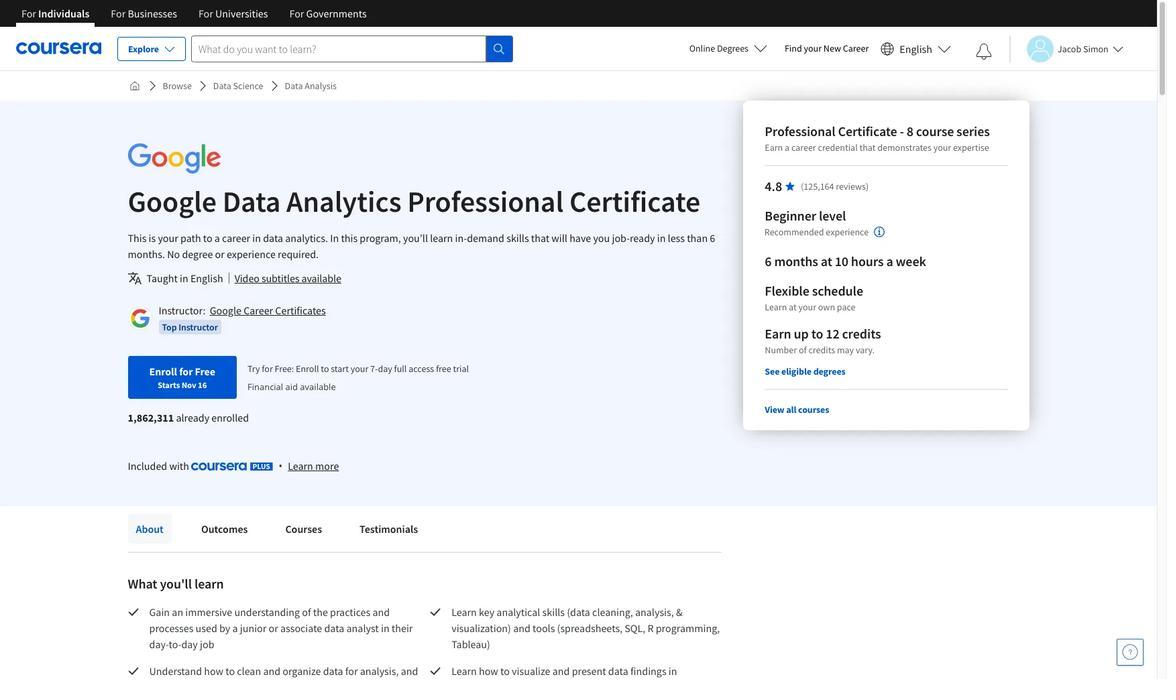 Task type: locate. For each thing, give the bounding box(es) containing it.
enroll inside try for free: enroll to start your 7-day full access free trial financial aid available
[[296, 363, 319, 375]]

may
[[837, 344, 854, 356]]

data right present
[[609, 665, 629, 679]]

banner navigation
[[11, 0, 378, 37]]

0 horizontal spatial day
[[181, 638, 198, 652]]

0 horizontal spatial analysis,
[[360, 665, 399, 679]]

in left less at the top right of the page
[[658, 232, 666, 245]]

0 vertical spatial 6
[[710, 232, 716, 245]]

your down course
[[934, 142, 952, 154]]

experience down level
[[826, 226, 869, 239]]

available right "aid"
[[300, 381, 336, 393]]

data up required.
[[263, 232, 283, 245]]

pace
[[837, 301, 856, 313]]

earn up number
[[765, 326, 791, 342]]

view
[[765, 404, 785, 416]]

1 vertical spatial learn
[[195, 576, 224, 593]]

1 horizontal spatial english
[[900, 42, 933, 55]]

aid
[[286, 381, 298, 393]]

3 for from the left
[[199, 7, 213, 20]]

programming,
[[656, 622, 720, 636]]

view all courses link
[[765, 404, 829, 416]]

1 vertical spatial credits
[[809, 344, 835, 356]]

None search field
[[191, 35, 513, 62]]

0 horizontal spatial for
[[179, 365, 193, 379]]

google inside instructor: google career certificates top instructor
[[210, 304, 242, 317]]

free:
[[275, 363, 294, 375]]

coursera plus image
[[191, 463, 273, 471]]

data down the
[[324, 622, 345, 636]]

1 horizontal spatial professional
[[765, 123, 836, 140]]

start
[[331, 363, 349, 375]]

analysis, down analyst
[[360, 665, 399, 679]]

data inside gain an immersive understanding of the practices and processes used by a junior or associate data analyst in their day-to-day job
[[324, 622, 345, 636]]

understand
[[149, 665, 202, 679]]

your inside this is your path to a career in data analytics. in this program, you'll learn in-demand skills that will have you job-ready in less than 6 months. no degree or experience required.
[[158, 232, 178, 245]]

6 right than
[[710, 232, 716, 245]]

to inside try for free: enroll to start your 7-day full access free trial financial aid available
[[321, 363, 329, 375]]

your left own on the top right of the page
[[799, 301, 817, 313]]

0 vertical spatial at
[[821, 253, 832, 270]]

2 horizontal spatial for
[[345, 665, 358, 679]]

for left universities
[[199, 7, 213, 20]]

career up video
[[222, 232, 250, 245]]

0 vertical spatial available
[[302, 272, 342, 285]]

your right find
[[804, 42, 822, 54]]

1 horizontal spatial at
[[821, 253, 832, 270]]

0 horizontal spatial enroll
[[149, 365, 177, 379]]

1 horizontal spatial 6
[[765, 253, 772, 270]]

skills inside this is your path to a career in data analytics. in this program, you'll learn in-demand skills that will have you job-ready in less than 6 months. no degree or experience required.
[[507, 232, 529, 245]]

0 horizontal spatial career
[[222, 232, 250, 245]]

enroll up starts
[[149, 365, 177, 379]]

credits up vary.
[[842, 326, 881, 342]]

• learn more
[[279, 459, 339, 474]]

that inside this is your path to a career in data analytics. in this program, you'll learn in-demand skills that will have you job-ready in less than 6 months. no degree or experience required.
[[531, 232, 550, 245]]

1 vertical spatial career
[[222, 232, 250, 245]]

for right try
[[262, 363, 273, 375]]

available inside try for free: enroll to start your 7-day full access free trial financial aid available
[[300, 381, 336, 393]]

program,
[[360, 232, 401, 245]]

data analysis
[[285, 80, 337, 92]]

or inside this is your path to a career in data analytics. in this program, you'll learn in-demand skills that will have you job-ready in less than 6 months. no degree or experience required.
[[215, 248, 225, 261]]

earn up "4.8"
[[765, 142, 783, 154]]

and left present
[[553, 665, 570, 679]]

r
[[648, 622, 654, 636]]

available down required.
[[302, 272, 342, 285]]

1 horizontal spatial for
[[262, 363, 273, 375]]

a right by
[[233, 622, 238, 636]]

learn up immersive
[[195, 576, 224, 593]]

1 horizontal spatial enroll
[[296, 363, 319, 375]]

learn down tableau)
[[452, 665, 477, 679]]

1 vertical spatial english
[[191, 272, 223, 285]]

day inside try for free: enroll to start your 7-day full access free trial financial aid available
[[378, 363, 392, 375]]

1 horizontal spatial or
[[269, 622, 278, 636]]

1 horizontal spatial career
[[792, 142, 816, 154]]

0 horizontal spatial certificate
[[570, 183, 701, 220]]

learn left in-
[[430, 232, 453, 245]]

1 horizontal spatial that
[[860, 142, 876, 154]]

12
[[826, 326, 840, 342]]

for inside enroll for free starts nov 16
[[179, 365, 193, 379]]

4 for from the left
[[290, 7, 304, 20]]

a left 'week'
[[887, 253, 893, 270]]

1 vertical spatial available
[[300, 381, 336, 393]]

certificate inside the professional certificate - 8 course series earn a career credential that demonstrates your expertise
[[838, 123, 897, 140]]

data
[[213, 80, 231, 92], [285, 80, 303, 92], [223, 183, 281, 220]]

browse
[[163, 80, 192, 92]]

to for earn up to 12 credits
[[812, 326, 823, 342]]

how inside learn how to visualize and present data findings in
[[479, 665, 499, 679]]

0 vertical spatial english
[[900, 42, 933, 55]]

and up analyst
[[373, 606, 390, 619]]

0 horizontal spatial english
[[191, 272, 223, 285]]

analysis,
[[636, 606, 674, 619], [360, 665, 399, 679]]

explore button
[[117, 37, 186, 61]]

your
[[804, 42, 822, 54], [934, 142, 952, 154], [158, 232, 178, 245], [799, 301, 817, 313], [351, 363, 369, 375]]

certificate up ready
[[570, 183, 701, 220]]

1 vertical spatial google
[[210, 304, 242, 317]]

visualize
[[512, 665, 551, 679]]

1 vertical spatial day
[[181, 638, 198, 652]]

0 vertical spatial day
[[378, 363, 392, 375]]

how down tableau)
[[479, 665, 499, 679]]

day left full
[[378, 363, 392, 375]]

0 vertical spatial analysis,
[[636, 606, 674, 619]]

months
[[774, 253, 818, 270]]

1 horizontal spatial career
[[844, 42, 869, 54]]

to left start
[[321, 363, 329, 375]]

for left governments
[[290, 7, 304, 20]]

show notifications image
[[977, 44, 993, 60]]

in right findings
[[669, 665, 678, 679]]

learn left key
[[452, 606, 477, 619]]

schedule
[[812, 283, 863, 299]]

0 horizontal spatial career
[[244, 304, 273, 317]]

and down analytical
[[514, 622, 531, 636]]

career inside this is your path to a career in data analytics. in this program, you'll learn in-demand skills that will have you job-ready in less than 6 months. no degree or experience required.
[[222, 232, 250, 245]]

and
[[373, 606, 390, 619], [514, 622, 531, 636], [263, 665, 281, 679], [401, 665, 418, 679], [553, 665, 570, 679]]

learn right •
[[288, 460, 313, 473]]

your left the 7-
[[351, 363, 369, 375]]

at inside the flexible schedule learn at your own pace
[[789, 301, 797, 313]]

find your new career
[[785, 42, 869, 54]]

for for enroll
[[179, 365, 193, 379]]

0 vertical spatial professional
[[765, 123, 836, 140]]

a inside this is your path to a career in data analytics. in this program, you'll learn in-demand skills that will have you job-ready in less than 6 months. no degree or experience required.
[[215, 232, 220, 245]]

in right taught
[[180, 272, 188, 285]]

demand
[[467, 232, 505, 245]]

professional up credential
[[765, 123, 836, 140]]

instructor
[[179, 321, 218, 334]]

0 vertical spatial or
[[215, 248, 225, 261]]

that left will on the left of page
[[531, 232, 550, 245]]

available
[[302, 272, 342, 285], [300, 381, 336, 393]]

a
[[785, 142, 790, 154], [215, 232, 220, 245], [887, 253, 893, 270], [233, 622, 238, 636]]

1 vertical spatial experience
[[227, 248, 276, 261]]

0 vertical spatial skills
[[507, 232, 529, 245]]

to left 12
[[812, 326, 823, 342]]

1 vertical spatial analysis,
[[360, 665, 399, 679]]

data for data science
[[213, 80, 231, 92]]

governments
[[306, 7, 367, 20]]

and inside learn key analytical skills (data cleaning, analysis, & visualization) and tools (spreadsheets, sql, r programming, tableau)
[[514, 622, 531, 636]]

week
[[896, 253, 926, 270]]

1 vertical spatial or
[[269, 622, 278, 636]]

outcomes link
[[193, 515, 256, 544]]

at left 10
[[821, 253, 832, 270]]

career right new
[[844, 42, 869, 54]]

1 horizontal spatial experience
[[826, 226, 869, 239]]

data science
[[213, 80, 263, 92]]

analytics
[[287, 183, 402, 220]]

a right path
[[215, 232, 220, 245]]

0 vertical spatial credits
[[842, 326, 881, 342]]

0 horizontal spatial credits
[[809, 344, 835, 356]]

learn inside this is your path to a career in data analytics. in this program, you'll learn in-demand skills that will have you job-ready in less than 6 months. no degree or experience required.
[[430, 232, 453, 245]]

0 vertical spatial of
[[799, 344, 807, 356]]

1 how from the left
[[204, 665, 224, 679]]

professional certificate - 8 course series earn a career credential that demonstrates your expertise
[[765, 123, 990, 154]]

career left credential
[[792, 142, 816, 154]]

skills up tools at the bottom of page
[[543, 606, 565, 619]]

google
[[128, 183, 217, 220], [210, 304, 242, 317]]

for governments
[[290, 7, 367, 20]]

skills right the demand
[[507, 232, 529, 245]]

0 vertical spatial career
[[844, 42, 869, 54]]

(data
[[567, 606, 591, 619]]

used
[[196, 622, 217, 636]]

at down 'flexible'
[[789, 301, 797, 313]]

that right credential
[[860, 142, 876, 154]]

0 horizontal spatial experience
[[227, 248, 276, 261]]

1 vertical spatial skills
[[543, 606, 565, 619]]

analytics.
[[285, 232, 328, 245]]

coursera image
[[16, 38, 101, 59]]

that inside the professional certificate - 8 course series earn a career credential that demonstrates your expertise
[[860, 142, 876, 154]]

own
[[818, 301, 835, 313]]

view all courses
[[765, 404, 829, 416]]

to left visualize
[[501, 665, 510, 679]]

recommended experience
[[765, 226, 869, 239]]

experience up video
[[227, 248, 276, 261]]

1 for from the left
[[21, 7, 36, 20]]

your inside the flexible schedule learn at your own pace
[[799, 301, 817, 313]]

your inside the professional certificate - 8 course series earn a career credential that demonstrates your expertise
[[934, 142, 952, 154]]

1 vertical spatial that
[[531, 232, 550, 245]]

1 vertical spatial professional
[[408, 183, 564, 220]]

1 horizontal spatial how
[[479, 665, 499, 679]]

to left clean
[[226, 665, 235, 679]]

with
[[169, 460, 189, 473]]

analysis, up r at the right
[[636, 606, 674, 619]]

0 horizontal spatial at
[[789, 301, 797, 313]]

for for try
[[262, 363, 273, 375]]

day inside gain an immersive understanding of the practices and processes used by a junior or associate data analyst in their day-to-day job
[[181, 638, 198, 652]]

in inside gain an immersive understanding of the practices and processes used by a junior or associate data analyst in their day-to-day job
[[381, 622, 390, 636]]

1 horizontal spatial day
[[378, 363, 392, 375]]

courses
[[798, 404, 829, 416]]

2 how from the left
[[479, 665, 499, 679]]

0 horizontal spatial of
[[302, 606, 311, 619]]

learn down 'flexible'
[[765, 301, 787, 313]]

associate
[[280, 622, 322, 636]]

1 vertical spatial earn
[[765, 326, 791, 342]]

google career certificates image
[[130, 309, 150, 329]]

for for governments
[[290, 7, 304, 20]]

to inside learn how to visualize and present data findings in
[[501, 665, 510, 679]]

0 horizontal spatial 6
[[710, 232, 716, 245]]

processes
[[149, 622, 194, 636]]

jacob simon button
[[1010, 35, 1124, 62]]

1 horizontal spatial learn
[[430, 232, 453, 245]]

6 left 'months'
[[765, 253, 772, 270]]

1 vertical spatial at
[[789, 301, 797, 313]]

1 vertical spatial certificate
[[570, 183, 701, 220]]

or down understanding
[[269, 622, 278, 636]]

career down video
[[244, 304, 273, 317]]

of left the
[[302, 606, 311, 619]]

2 earn from the top
[[765, 326, 791, 342]]

in left their
[[381, 622, 390, 636]]

and inside gain an immersive understanding of the practices and processes used by a junior or associate data analyst in their day-to-day job
[[373, 606, 390, 619]]

(125,164 reviews)
[[801, 181, 869, 193]]

access
[[409, 363, 434, 375]]

and inside learn how to visualize and present data findings in
[[553, 665, 570, 679]]

1 vertical spatial of
[[302, 606, 311, 619]]

by
[[219, 622, 230, 636]]

1 vertical spatial 6
[[765, 253, 772, 270]]

certificate up credential
[[838, 123, 897, 140]]

professional
[[765, 123, 836, 140], [408, 183, 564, 220]]

try for free: enroll to start your 7-day full access free trial financial aid available
[[248, 363, 469, 393]]

for for individuals
[[21, 7, 36, 20]]

level
[[819, 207, 846, 224]]

information about difficulty level pre-requisites. image
[[875, 227, 885, 238]]

1 vertical spatial career
[[244, 304, 273, 317]]

enroll inside enroll for free starts nov 16
[[149, 365, 177, 379]]

day left job
[[181, 638, 198, 652]]

testimonials
[[360, 523, 418, 536]]

6 inside this is your path to a career in data analytics. in this program, you'll learn in-demand skills that will have you job-ready in less than 6 months. no degree or experience required.
[[710, 232, 716, 245]]

a left credential
[[785, 142, 790, 154]]

for down analyst
[[345, 665, 358, 679]]

instructor:
[[159, 304, 206, 317]]

0 horizontal spatial how
[[204, 665, 224, 679]]

how down job
[[204, 665, 224, 679]]

in up video
[[253, 232, 261, 245]]

0 horizontal spatial that
[[531, 232, 550, 245]]

0 vertical spatial that
[[860, 142, 876, 154]]

credits down earn up to 12 credits
[[809, 344, 835, 356]]

eligible
[[782, 366, 812, 378]]

for left individuals
[[21, 7, 36, 20]]

1 horizontal spatial analysis,
[[636, 606, 674, 619]]

for inside try for free: enroll to start your 7-day full access free trial financial aid available
[[262, 363, 273, 375]]

online
[[690, 42, 716, 54]]

google up instructor
[[210, 304, 242, 317]]

to right path
[[203, 232, 213, 245]]

of down up on the right of the page
[[799, 344, 807, 356]]

1 horizontal spatial certificate
[[838, 123, 897, 140]]

0 vertical spatial earn
[[765, 142, 783, 154]]

0 horizontal spatial skills
[[507, 232, 529, 245]]

credential
[[818, 142, 858, 154]]

for inside understand how to clean and organize data for analysis, and
[[345, 665, 358, 679]]

your right is
[[158, 232, 178, 245]]

testimonials link
[[352, 515, 426, 544]]

career inside the professional certificate - 8 course series earn a career credential that demonstrates your expertise
[[792, 142, 816, 154]]

how inside understand how to clean and organize data for analysis, and
[[204, 665, 224, 679]]

professional up the demand
[[408, 183, 564, 220]]

0 vertical spatial learn
[[430, 232, 453, 245]]

1 horizontal spatial credits
[[842, 326, 881, 342]]

1 horizontal spatial skills
[[543, 606, 565, 619]]

their
[[392, 622, 413, 636]]

data right organize
[[323, 665, 343, 679]]

for
[[21, 7, 36, 20], [111, 7, 126, 20], [199, 7, 213, 20], [290, 7, 304, 20]]

earn up to 12 credits
[[765, 326, 881, 342]]

career
[[792, 142, 816, 154], [222, 232, 250, 245]]

0 vertical spatial career
[[792, 142, 816, 154]]

2 for from the left
[[111, 7, 126, 20]]

in-
[[455, 232, 467, 245]]

0 vertical spatial certificate
[[838, 123, 897, 140]]

degrees
[[814, 366, 846, 378]]

instructor: google career certificates top instructor
[[159, 304, 326, 334]]

to inside understand how to clean and organize data for analysis, and
[[226, 665, 235, 679]]

find your new career link
[[779, 40, 876, 57]]

experience
[[826, 226, 869, 239], [227, 248, 276, 261]]

at
[[821, 253, 832, 270], [789, 301, 797, 313]]

enroll right free:
[[296, 363, 319, 375]]

google up path
[[128, 183, 217, 220]]

1 earn from the top
[[765, 142, 783, 154]]

credits
[[842, 326, 881, 342], [809, 344, 835, 356]]

jacob simon
[[1058, 43, 1109, 55]]

for up "nov"
[[179, 365, 193, 379]]

0 horizontal spatial or
[[215, 248, 225, 261]]

for left "businesses"
[[111, 7, 126, 20]]

that
[[860, 142, 876, 154], [531, 232, 550, 245]]

an
[[172, 606, 183, 619]]

or right degree
[[215, 248, 225, 261]]

0 horizontal spatial learn
[[195, 576, 224, 593]]

day-
[[149, 638, 169, 652]]



Task type: describe. For each thing, give the bounding box(es) containing it.
about link
[[128, 515, 172, 544]]

number of credits may vary.
[[765, 344, 875, 356]]

and down their
[[401, 665, 418, 679]]

top
[[162, 321, 177, 334]]

is
[[149, 232, 156, 245]]

visualization)
[[452, 622, 511, 636]]

to for understand how to clean and organize data for analysis, and
[[226, 665, 235, 679]]

no
[[167, 248, 180, 261]]

vary.
[[856, 344, 875, 356]]

you'll
[[160, 576, 192, 593]]

-
[[900, 123, 904, 140]]

what
[[128, 576, 157, 593]]

4.8
[[765, 178, 782, 195]]

universities
[[215, 7, 268, 20]]

1,862,311
[[128, 411, 174, 425]]

expertise
[[953, 142, 989, 154]]

google data analytics professional certificate
[[128, 183, 701, 220]]

already
[[176, 411, 209, 425]]

science
[[233, 80, 263, 92]]

your inside try for free: enroll to start your 7-day full access free trial financial aid available
[[351, 363, 369, 375]]

findings
[[631, 665, 667, 679]]

flexible
[[765, 283, 810, 299]]

data inside understand how to clean and organize data for analysis, and
[[323, 665, 343, 679]]

free
[[195, 365, 215, 379]]

job
[[200, 638, 214, 652]]

for for universities
[[199, 7, 213, 20]]

demonstrates
[[878, 142, 932, 154]]

video subtitles available
[[235, 272, 342, 285]]

you
[[594, 232, 610, 245]]

than
[[687, 232, 708, 245]]

data analysis link
[[280, 74, 342, 98]]

experience inside this is your path to a career in data analytics. in this program, you'll learn in-demand skills that will have you job-ready in less than 6 months. no degree or experience required.
[[227, 248, 276, 261]]

What do you want to learn? text field
[[191, 35, 487, 62]]

courses
[[286, 523, 322, 536]]

ready
[[630, 232, 655, 245]]

analysis
[[305, 80, 337, 92]]

for individuals
[[21, 7, 89, 20]]

•
[[279, 459, 283, 474]]

understanding
[[235, 606, 300, 619]]

have
[[570, 232, 591, 245]]

to inside this is your path to a career in data analytics. in this program, you'll learn in-demand skills that will have you job-ready in less than 6 months. no degree or experience required.
[[203, 232, 213, 245]]

cleaning,
[[593, 606, 633, 619]]

analytical
[[497, 606, 541, 619]]

gain an immersive understanding of the practices and processes used by a junior or associate data analyst in their day-to-day job
[[149, 606, 415, 652]]

home image
[[129, 81, 140, 91]]

for universities
[[199, 7, 268, 20]]

in inside learn how to visualize and present data findings in
[[669, 665, 678, 679]]

analyst
[[347, 622, 379, 636]]

video subtitles available button
[[235, 270, 342, 287]]

how for learn
[[479, 665, 499, 679]]

english button
[[876, 27, 957, 70]]

of inside gain an immersive understanding of the practices and processes used by a junior or associate data analyst in their day-to-day job
[[302, 606, 311, 619]]

a inside the professional certificate - 8 course series earn a career credential that demonstrates your expertise
[[785, 142, 790, 154]]

tableau)
[[452, 638, 491, 652]]

learn inside the flexible schedule learn at your own pace
[[765, 301, 787, 313]]

learn inside learn key analytical skills (data cleaning, analysis, & visualization) and tools (spreadsheets, sql, r programming, tableau)
[[452, 606, 477, 619]]

present
[[572, 665, 607, 679]]

simon
[[1084, 43, 1109, 55]]

career inside instructor: google career certificates top instructor
[[244, 304, 273, 317]]

for for businesses
[[111, 7, 126, 20]]

gain
[[149, 606, 170, 619]]

tools
[[533, 622, 555, 636]]

recommended
[[765, 226, 825, 239]]

taught in english
[[147, 272, 223, 285]]

skills inside learn key analytical skills (data cleaning, analysis, & visualization) and tools (spreadsheets, sql, r programming, tableau)
[[543, 606, 565, 619]]

online degrees button
[[679, 34, 779, 63]]

junior
[[240, 622, 267, 636]]

0 vertical spatial google
[[128, 183, 217, 220]]

a inside gain an immersive understanding of the practices and processes used by a junior or associate data analyst in their day-to-day job
[[233, 622, 238, 636]]

learn inside learn how to visualize and present data findings in
[[452, 665, 477, 679]]

data inside learn how to visualize and present data findings in
[[609, 665, 629, 679]]

0 horizontal spatial professional
[[408, 183, 564, 220]]

up
[[794, 326, 809, 342]]

data for data analysis
[[285, 80, 303, 92]]

flexible schedule learn at your own pace
[[765, 283, 863, 313]]

available inside button
[[302, 272, 342, 285]]

enroll for free starts nov 16
[[149, 365, 215, 391]]

google career certificates link
[[210, 304, 326, 317]]

learn more link
[[288, 458, 339, 475]]

online degrees
[[690, 42, 749, 54]]

google image
[[128, 144, 220, 174]]

immersive
[[185, 606, 232, 619]]

10
[[835, 253, 849, 270]]

this
[[341, 232, 358, 245]]

required.
[[278, 248, 319, 261]]

about
[[136, 523, 164, 536]]

or inside gain an immersive understanding of the practices and processes used by a junior or associate data analyst in their day-to-day job
[[269, 622, 278, 636]]

professional inside the professional certificate - 8 course series earn a career credential that demonstrates your expertise
[[765, 123, 836, 140]]

video
[[235, 272, 260, 285]]

help center image
[[1123, 645, 1139, 661]]

all
[[786, 404, 797, 416]]

this is your path to a career in data analytics. in this program, you'll learn in-demand skills that will have you job-ready in less than 6 months. no degree or experience required.
[[128, 232, 716, 261]]

series
[[957, 123, 990, 140]]

analysis, inside learn key analytical skills (data cleaning, analysis, & visualization) and tools (spreadsheets, sql, r programming, tableau)
[[636, 606, 674, 619]]

for businesses
[[111, 7, 177, 20]]

find
[[785, 42, 803, 54]]

english inside the english button
[[900, 42, 933, 55]]

in
[[330, 232, 339, 245]]

financial
[[248, 381, 283, 393]]

analysis, inside understand how to clean and organize data for analysis, and
[[360, 665, 399, 679]]

7-
[[371, 363, 378, 375]]

16
[[198, 380, 207, 391]]

data inside this is your path to a career in data analytics. in this program, you'll learn in-demand skills that will have you job-ready in less than 6 months. no degree or experience required.
[[263, 232, 283, 245]]

and right clean
[[263, 665, 281, 679]]

1,862,311 already enrolled
[[128, 411, 249, 425]]

0 vertical spatial experience
[[826, 226, 869, 239]]

starts
[[158, 380, 180, 391]]

earn inside the professional certificate - 8 course series earn a career credential that demonstrates your expertise
[[765, 142, 783, 154]]

1 horizontal spatial of
[[799, 344, 807, 356]]

understand how to clean and organize data for analysis, and
[[149, 665, 421, 680]]

learn inside • learn more
[[288, 460, 313, 473]]

try
[[248, 363, 260, 375]]

financial aid available button
[[248, 381, 336, 393]]

beginner level
[[765, 207, 846, 224]]

nov
[[182, 380, 196, 391]]

courses link
[[277, 515, 330, 544]]

to for learn how to visualize and present data findings in
[[501, 665, 510, 679]]

path
[[181, 232, 201, 245]]

how for understand
[[204, 665, 224, 679]]

practices
[[330, 606, 371, 619]]



Task type: vqa. For each thing, say whether or not it's contained in the screenshot.
Certificate to the top
yes



